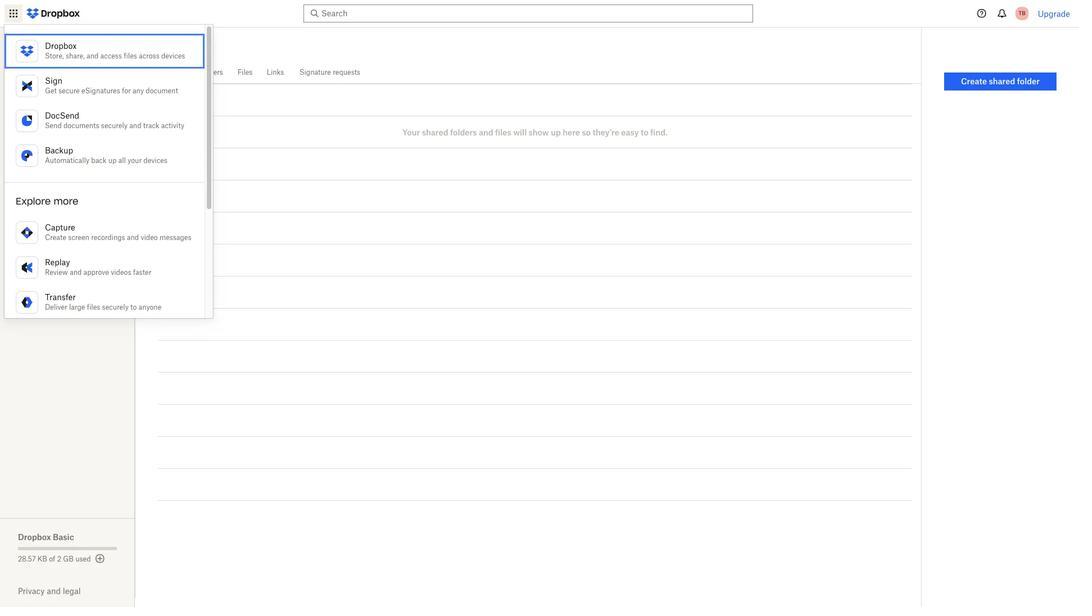 Task type: describe. For each thing, give the bounding box(es) containing it.
get more space image
[[93, 552, 107, 565]]

dropbox logo - go to the homepage image
[[22, 4, 84, 22]]

photos link
[[18, 58, 117, 80]]

all files link
[[18, 38, 135, 56]]

dropbox store, share, and access files across devices
[[45, 41, 185, 60]]

video
[[141, 233, 158, 242]]

messages
[[160, 233, 191, 242]]

used
[[75, 555, 91, 563]]

2
[[57, 555, 61, 563]]

links
[[267, 68, 284, 76]]

recents link
[[158, 61, 185, 82]]

so
[[582, 127, 591, 137]]

any
[[133, 87, 144, 95]]

transfer deliver large files securely to anyone
[[45, 292, 161, 311]]

esignatures
[[82, 87, 120, 95]]

signature
[[300, 68, 331, 76]]

across
[[139, 52, 159, 60]]

documents
[[64, 121, 99, 130]]

screen
[[68, 233, 89, 242]]

deleted
[[18, 153, 51, 165]]

dropbox for store,
[[45, 41, 77, 51]]

signature requests link
[[298, 61, 362, 82]]

and left legal
[[47, 586, 61, 596]]

backup automatically back up all your devices
[[45, 146, 167, 165]]

here
[[563, 127, 580, 137]]

find.
[[650, 127, 668, 137]]

deleted files
[[18, 153, 71, 165]]

file requests link
[[18, 125, 117, 148]]

explore more
[[16, 196, 78, 207]]

replay review and approve videos faster
[[45, 257, 151, 277]]

create inside capture create screen recordings and video messages
[[45, 233, 66, 242]]

replay
[[45, 257, 70, 267]]

transfer
[[45, 292, 76, 302]]

privacy and legal link
[[18, 586, 135, 596]]

sign
[[45, 76, 62, 85]]

to inside transfer deliver large files securely to anyone
[[130, 303, 137, 311]]

0 horizontal spatial shared
[[18, 108, 49, 120]]

send
[[45, 121, 62, 130]]

files down file requests link
[[54, 153, 71, 165]]

shared link
[[18, 103, 117, 125]]

review
[[45, 268, 68, 277]]

explore
[[16, 196, 51, 207]]

upgrade link
[[1038, 9, 1070, 18]]

they're
[[593, 127, 619, 137]]

will
[[513, 127, 527, 137]]

file requests
[[18, 131, 73, 142]]

dropbox for basic
[[18, 532, 51, 542]]

faster
[[133, 268, 151, 277]]

deliver
[[45, 303, 67, 311]]

folders link
[[199, 61, 224, 82]]

global header element
[[0, 0, 1079, 28]]

dropbox basic
[[18, 532, 74, 542]]

of
[[49, 555, 55, 563]]

signatures link
[[18, 80, 117, 103]]

get
[[45, 87, 57, 95]]

videos
[[111, 268, 131, 277]]

secure
[[59, 87, 80, 95]]

devices inside dropbox store, share, and access files across devices
[[161, 52, 185, 60]]

legal
[[63, 586, 81, 596]]

back
[[91, 156, 106, 165]]

approve
[[83, 268, 109, 277]]

deleted files link
[[18, 148, 117, 170]]

and inside capture create screen recordings and video messages
[[127, 233, 139, 242]]

recents
[[158, 68, 185, 76]]



Task type: vqa. For each thing, say whether or not it's contained in the screenshot.


Task type: locate. For each thing, give the bounding box(es) containing it.
files
[[238, 68, 253, 76]]

and right review
[[70, 268, 82, 277]]

your
[[402, 127, 420, 137]]

0 vertical spatial shared
[[989, 76, 1015, 86]]

create
[[961, 76, 987, 86], [45, 233, 66, 242]]

requests inside 'link'
[[333, 68, 360, 76]]

shared
[[158, 37, 204, 52], [18, 108, 49, 120]]

gb
[[63, 555, 74, 563]]

shared up send
[[18, 108, 49, 120]]

0 vertical spatial up
[[551, 127, 561, 137]]

files
[[32, 41, 50, 52], [124, 52, 137, 60], [495, 127, 511, 137], [54, 153, 71, 165], [87, 303, 100, 311]]

requests for file requests
[[36, 131, 73, 142]]

securely inside transfer deliver large files securely to anyone
[[102, 303, 129, 311]]

1 horizontal spatial to
[[641, 127, 649, 137]]

share,
[[66, 52, 85, 60]]

28.57 kb of 2 gb used
[[18, 555, 91, 563]]

devices inside backup automatically back up all your devices
[[144, 156, 167, 165]]

to left find.
[[641, 127, 649, 137]]

0 vertical spatial to
[[641, 127, 649, 137]]

basic
[[53, 532, 74, 542]]

all files
[[18, 41, 50, 52]]

folder
[[1017, 76, 1040, 86]]

files inside transfer deliver large files securely to anyone
[[87, 303, 100, 311]]

1 horizontal spatial up
[[551, 127, 561, 137]]

shared
[[989, 76, 1015, 86], [422, 127, 448, 137]]

files right all
[[32, 41, 50, 52]]

dropbox
[[45, 41, 77, 51], [18, 532, 51, 542]]

1 vertical spatial to
[[130, 303, 137, 311]]

28.57
[[18, 555, 36, 563]]

signature requests
[[300, 68, 360, 76]]

create down capture
[[45, 233, 66, 242]]

create inside button
[[961, 76, 987, 86]]

backup
[[45, 146, 73, 155]]

privacy
[[18, 586, 45, 596]]

files left will
[[495, 127, 511, 137]]

1 vertical spatial shared
[[18, 108, 49, 120]]

and
[[87, 52, 99, 60], [129, 121, 141, 130], [479, 127, 493, 137], [127, 233, 139, 242], [70, 268, 82, 277], [47, 586, 61, 596]]

document
[[146, 87, 178, 95]]

more
[[54, 196, 78, 207]]

0 vertical spatial devices
[[161, 52, 185, 60]]

dropbox inside dropbox store, share, and access files across devices
[[45, 41, 77, 51]]

tab list
[[158, 61, 921, 84]]

shared for your
[[422, 127, 448, 137]]

0 vertical spatial requests
[[333, 68, 360, 76]]

securely inside docsend send documents securely and track activity
[[101, 121, 128, 130]]

1 vertical spatial securely
[[102, 303, 129, 311]]

shared right your
[[422, 127, 448, 137]]

up left all
[[108, 156, 117, 165]]

docsend send documents securely and track activity
[[45, 111, 184, 130]]

to left anyone
[[130, 303, 137, 311]]

and right folders
[[479, 127, 493, 137]]

large
[[69, 303, 85, 311]]

devices right the your
[[144, 156, 167, 165]]

recordings
[[91, 233, 125, 242]]

requests
[[333, 68, 360, 76], [36, 131, 73, 142]]

privacy and legal
[[18, 586, 81, 596]]

files link
[[237, 61, 253, 82]]

automatically
[[45, 156, 89, 165]]

signatures
[[18, 86, 65, 97]]

access
[[100, 52, 122, 60]]

0 vertical spatial create
[[961, 76, 987, 86]]

files right large
[[87, 303, 100, 311]]

up inside backup automatically back up all your devices
[[108, 156, 117, 165]]

devices up recents link on the top of the page
[[161, 52, 185, 60]]

up
[[551, 127, 561, 137], [108, 156, 117, 165]]

shared up recents link on the top of the page
[[158, 37, 204, 52]]

securely left anyone
[[102, 303, 129, 311]]

1 horizontal spatial requests
[[333, 68, 360, 76]]

securely up backup automatically back up all your devices
[[101, 121, 128, 130]]

capture
[[45, 223, 75, 232]]

devices
[[161, 52, 185, 60], [144, 156, 167, 165]]

and right 'share,'
[[87, 52, 99, 60]]

upgrade
[[1038, 9, 1070, 18]]

0 horizontal spatial create
[[45, 233, 66, 242]]

sign get secure esignatures for any document
[[45, 76, 178, 95]]

0 horizontal spatial shared
[[422, 127, 448, 137]]

1 vertical spatial shared
[[422, 127, 448, 137]]

your
[[128, 156, 142, 165]]

show
[[529, 127, 549, 137]]

requests for signature requests
[[333, 68, 360, 76]]

shared for create
[[989, 76, 1015, 86]]

folders
[[200, 68, 223, 76]]

and left 'video'
[[127, 233, 139, 242]]

dropbox up store,
[[45, 41, 77, 51]]

1 vertical spatial requests
[[36, 131, 73, 142]]

activity
[[161, 121, 184, 130]]

shared left folder
[[989, 76, 1015, 86]]

and inside docsend send documents securely and track activity
[[129, 121, 141, 130]]

links link
[[266, 61, 284, 82]]

file
[[18, 131, 33, 142]]

track
[[143, 121, 159, 130]]

requests right signature
[[333, 68, 360, 76]]

requests down send
[[36, 131, 73, 142]]

capture create screen recordings and video messages
[[45, 223, 191, 242]]

0 horizontal spatial requests
[[36, 131, 73, 142]]

1 horizontal spatial create
[[961, 76, 987, 86]]

easy
[[621, 127, 639, 137]]

dropbox up 28.57
[[18, 532, 51, 542]]

for
[[122, 87, 131, 95]]

your shared folders and files will show up here so they're easy to find.
[[402, 127, 668, 137]]

files left across
[[124, 52, 137, 60]]

and inside dropbox store, share, and access files across devices
[[87, 52, 99, 60]]

1 vertical spatial up
[[108, 156, 117, 165]]

create shared folder button
[[944, 73, 1057, 90]]

1 vertical spatial dropbox
[[18, 532, 51, 542]]

files inside dropbox store, share, and access files across devices
[[124, 52, 137, 60]]

photos
[[18, 64, 47, 75]]

folders
[[450, 127, 477, 137]]

all
[[18, 41, 29, 52]]

all
[[118, 156, 126, 165]]

0 vertical spatial securely
[[101, 121, 128, 130]]

0 horizontal spatial up
[[108, 156, 117, 165]]

shared inside button
[[989, 76, 1015, 86]]

create left folder
[[961, 76, 987, 86]]

1 horizontal spatial shared
[[158, 37, 204, 52]]

1 vertical spatial devices
[[144, 156, 167, 165]]

0 vertical spatial dropbox
[[45, 41, 77, 51]]

store,
[[45, 52, 64, 60]]

1 horizontal spatial shared
[[989, 76, 1015, 86]]

to
[[641, 127, 649, 137], [130, 303, 137, 311]]

docsend
[[45, 111, 79, 120]]

and left track
[[129, 121, 141, 130]]

create shared folder
[[961, 76, 1040, 86]]

1 vertical spatial create
[[45, 233, 66, 242]]

securely
[[101, 121, 128, 130], [102, 303, 129, 311]]

0 horizontal spatial to
[[130, 303, 137, 311]]

0 vertical spatial shared
[[158, 37, 204, 52]]

kb
[[38, 555, 47, 563]]

anyone
[[139, 303, 161, 311]]

up left here
[[551, 127, 561, 137]]

tab list containing recents
[[158, 61, 921, 84]]

and inside replay review and approve videos faster
[[70, 268, 82, 277]]



